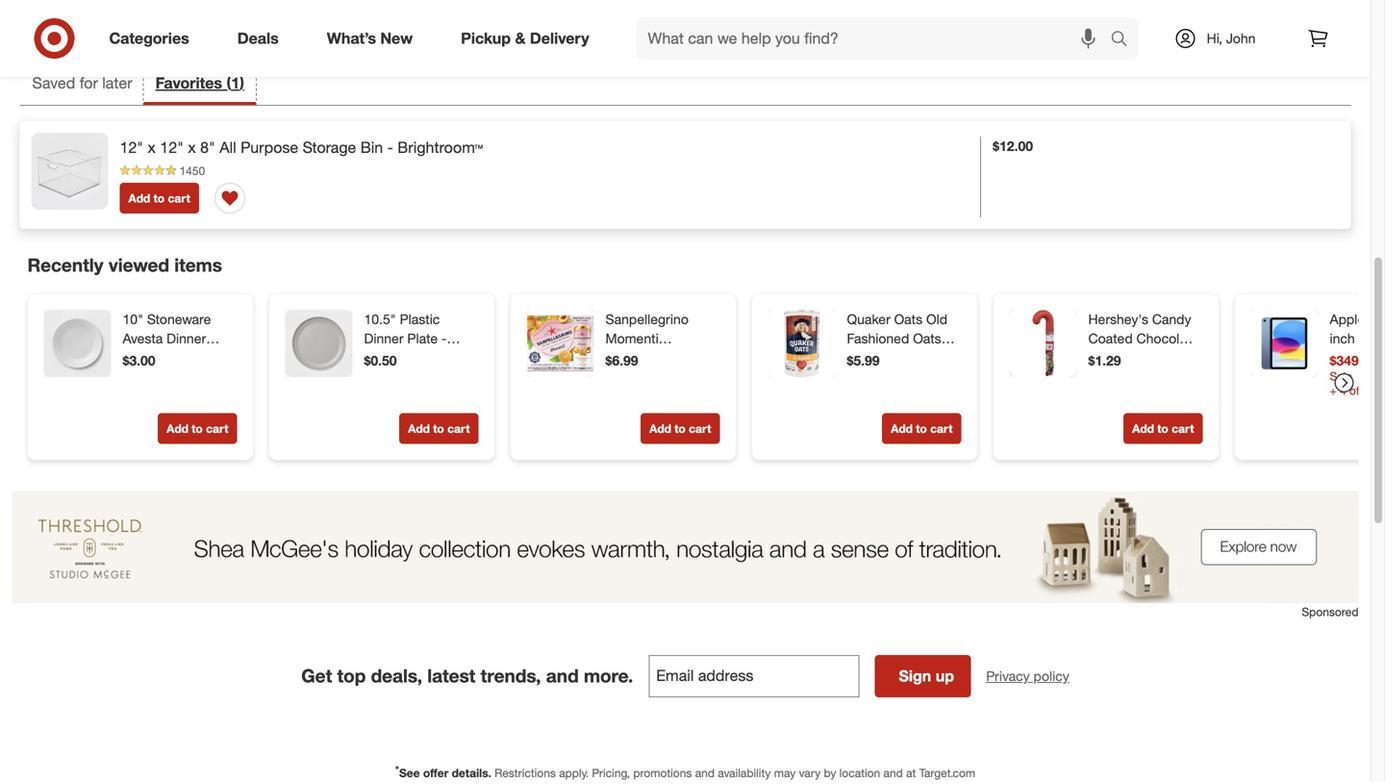 Task type: locate. For each thing, give the bounding box(es) containing it.
0 horizontal spatial plastic
[[400, 311, 440, 328]]

add to cart down threshold™
[[167, 422, 229, 436]]

plate
[[407, 330, 438, 347]]

dinner down stoneware at the left of the page
[[167, 330, 206, 347]]

brightroom™
[[398, 138, 483, 157]]

add to cart button for sanpellegrino momenti clementine & peach - 6pk/11.15 fl oz cans
[[641, 413, 720, 444]]

quaker oats old fashioned oats - 42oz link
[[847, 310, 958, 366]]

0 horizontal spatial x
[[148, 138, 156, 157]]

- right $349.99
[[1382, 352, 1386, 369]]

plastic inside 10.5" plastic dinner plate - room essentials™
[[400, 311, 440, 328]]

policy
[[1034, 668, 1070, 684]]

apply.
[[559, 766, 589, 780]]

and left availability
[[695, 766, 715, 780]]

x
[[148, 138, 156, 157], [188, 138, 196, 157]]

add to cart button down the cane
[[1124, 413, 1203, 444]]

add down the fl
[[650, 422, 671, 436]]

saved
[[32, 74, 75, 93]]

add to cart for 10.5" plastic dinner plate - room essentials™
[[408, 422, 470, 436]]

to down the essentials™
[[433, 422, 444, 436]]

plastic up the cane
[[1124, 349, 1164, 366]]

add for sanpellegrino momenti clementine & peach - 6pk/11.15 fl oz cans
[[650, 422, 671, 436]]

and left more.
[[546, 665, 579, 687]]

& up oz
[[678, 349, 687, 366]]

add to cart button for 10.5" plastic dinner plate - room essentials™
[[399, 413, 479, 444]]

hershey's
[[1089, 311, 1149, 328]]

*
[[395, 763, 399, 775]]

add to cart button down 1450
[[120, 183, 199, 214]]

add down the cane
[[1133, 422, 1154, 436]]

favorites
[[155, 74, 222, 93]]

10.5" plastic dinner plate - room essentials™ image
[[285, 310, 353, 377], [285, 310, 353, 377]]

add down quaker oats old fashioned oats - 42oz
[[891, 422, 913, 436]]

add to cart button down the essentials™
[[399, 413, 479, 444]]

2 horizontal spatial and
[[884, 766, 903, 780]]

1 horizontal spatial dinner
[[364, 330, 404, 347]]

to for hershey's candy coated chocolate filled plastic holiday cane - 1.4oz
[[1158, 422, 1169, 436]]

0 horizontal spatial 12"
[[120, 138, 143, 157]]

12" x 12" x 8" all purpose storage bin - brightroom™
[[120, 138, 483, 157]]

what's new
[[327, 29, 413, 48]]

0 vertical spatial oats
[[894, 311, 923, 328]]

* see offer details. restrictions apply. pricing, promotions and availability may vary by location and at target.com
[[395, 763, 976, 780]]

0 horizontal spatial and
[[546, 665, 579, 687]]

add up the viewed
[[128, 191, 150, 206]]

offers
[[1350, 384, 1379, 398]]

add inside 12" x 12" x 8" all purpose storage bin - brightroom™ list item
[[128, 191, 150, 206]]

add to cart button down threshold™
[[158, 413, 237, 444]]

(
[[227, 74, 231, 93]]

add to cart button inside 12" x 12" x 8" all purpose storage bin - brightroom™ list item
[[120, 183, 199, 214]]

add to cart button down the fl
[[641, 413, 720, 444]]

12" x 12" x 8" all purpose storage bin - brightroom™ list item
[[20, 121, 1351, 229]]

sign up
[[899, 667, 954, 685]]

items
[[174, 254, 222, 276]]

add to cart button for 10" stoneware avesta dinner plates - threshold™
[[158, 413, 237, 444]]

apple ipa link
[[1330, 310, 1386, 366]]

at
[[906, 766, 916, 780]]

1.4oz
[[1089, 388, 1121, 405]]

2 x from the left
[[188, 138, 196, 157]]

may
[[774, 766, 796, 780]]

& inside sanpellegrino momenti clementine & peach - 6pk/11.15 fl oz cans
[[678, 349, 687, 366]]

old
[[927, 311, 948, 328]]

10" stoneware avesta dinner plates - threshold™ link
[[123, 310, 233, 386]]

more.
[[584, 665, 633, 687]]

add to cart down the cane
[[1133, 422, 1195, 436]]

add to cart down the fl
[[650, 422, 712, 436]]

&
[[515, 29, 526, 48], [678, 349, 687, 366]]

dinner
[[167, 330, 206, 347], [364, 330, 404, 347]]

- up the essentials™
[[442, 330, 447, 347]]

- down old
[[945, 330, 951, 347]]

12"
[[120, 138, 143, 157], [160, 138, 184, 157]]

$6.99
[[606, 352, 638, 369]]

0 horizontal spatial dinner
[[167, 330, 206, 347]]

add to cart button for quaker oats old fashioned oats - 42oz
[[882, 413, 962, 444]]

apple
[[1330, 311, 1365, 328]]

to down the fl
[[675, 422, 686, 436]]

add to cart down the essentials™
[[408, 422, 470, 436]]

and
[[546, 665, 579, 687], [695, 766, 715, 780], [884, 766, 903, 780]]

see
[[399, 766, 420, 780]]

add down threshold™
[[167, 422, 188, 436]]

get
[[301, 665, 332, 687]]

2 dinner from the left
[[364, 330, 404, 347]]

categories link
[[93, 17, 213, 60]]

to inside 12" x 12" x 8" all purpose storage bin - brightroom™ list item
[[154, 191, 165, 206]]

apple ipad 10.9-inch wi-fi (2022, 10th generation) image
[[1251, 310, 1319, 377], [1251, 310, 1319, 377]]

add to cart
[[128, 191, 190, 206], [167, 422, 229, 436], [408, 422, 470, 436], [650, 422, 712, 436], [891, 422, 953, 436], [1133, 422, 1195, 436]]

1450
[[179, 164, 205, 178]]

- up threshold™
[[164, 349, 169, 366]]

- right 'bin' on the left of page
[[387, 138, 393, 157]]

1 vertical spatial plastic
[[1124, 349, 1164, 366]]

1 dinner from the left
[[167, 330, 206, 347]]

12" up 1450
[[160, 138, 184, 157]]

and left 'at'
[[884, 766, 903, 780]]

by
[[824, 766, 836, 780]]

sanpellegrino momenti clementine & peach - 6pk/11.15 fl oz cans image
[[527, 310, 594, 377], [527, 310, 594, 377]]

- down clementine
[[647, 369, 652, 386]]

momenti
[[606, 330, 659, 347]]

pricing,
[[592, 766, 630, 780]]

latest
[[427, 665, 476, 687]]

search button
[[1102, 17, 1148, 64]]

to up the viewed
[[154, 191, 165, 206]]

add to cart for sanpellegrino momenti clementine & peach - 6pk/11.15 fl oz cans
[[650, 422, 712, 436]]

sanpellegrino momenti clementine & peach - 6pk/11.15 fl oz cans link
[[606, 310, 716, 424]]

- right the cane
[[1173, 369, 1178, 386]]

1 horizontal spatial &
[[678, 349, 687, 366]]

hi, john
[[1207, 30, 1256, 47]]

oats left old
[[894, 311, 923, 328]]

holiday
[[1089, 369, 1134, 386]]

saved for later
[[32, 74, 132, 93]]

search
[[1102, 31, 1148, 50]]

-
[[387, 138, 393, 157], [442, 330, 447, 347], [945, 330, 951, 347], [164, 349, 169, 366], [1382, 352, 1386, 369], [647, 369, 652, 386], [1173, 369, 1178, 386]]

42oz
[[847, 349, 876, 366]]

pickup & delivery link
[[445, 17, 613, 60]]

vary
[[799, 766, 821, 780]]

1 horizontal spatial x
[[188, 138, 196, 157]]

stoneware
[[147, 311, 211, 328]]

10.5" plastic dinner plate - room essentials™
[[364, 311, 472, 366]]

1 vertical spatial &
[[678, 349, 687, 366]]

1 horizontal spatial 12"
[[160, 138, 184, 157]]

cart for 10" stoneware avesta dinner plates - threshold™
[[206, 422, 229, 436]]

quaker oats old fashioned oats - 42oz image
[[768, 310, 836, 377], [768, 310, 836, 377]]

- inside 10.5" plastic dinner plate - room essentials™
[[442, 330, 447, 347]]

12" down later
[[120, 138, 143, 157]]

+
[[1330, 384, 1337, 398]]

pickup
[[461, 29, 511, 48]]

0 vertical spatial plastic
[[400, 311, 440, 328]]

plastic up plate on the left top
[[400, 311, 440, 328]]

$1.29
[[1089, 352, 1121, 369]]

add to cart down quaker oats old fashioned oats - 42oz link
[[891, 422, 953, 436]]

add to cart down 1450
[[128, 191, 190, 206]]

$349.99 - sale + 4 offers
[[1330, 352, 1386, 398]]

0 vertical spatial &
[[515, 29, 526, 48]]

fl
[[670, 388, 677, 405]]

to for 10.5" plastic dinner plate - room essentials™
[[433, 422, 444, 436]]

add down the essentials™
[[408, 422, 430, 436]]

oats down old
[[913, 330, 942, 347]]

to down quaker oats old fashioned oats - 42oz link
[[916, 422, 927, 436]]

dinner up room
[[364, 330, 404, 347]]

location
[[840, 766, 881, 780]]

hershey's candy coated chocolate filled plastic holiday cane - 1.4oz image
[[1010, 310, 1077, 377], [1010, 310, 1077, 377]]

to for 10" stoneware avesta dinner plates - threshold™
[[192, 422, 203, 436]]

details.
[[452, 766, 491, 780]]

add to cart button for hershey's candy coated chocolate filled plastic holiday cane - 1.4oz
[[1124, 413, 1203, 444]]

1 horizontal spatial plastic
[[1124, 349, 1164, 366]]

favorites ( 1 )
[[155, 74, 244, 93]]

6pk/11.15
[[606, 388, 666, 405]]

to down 10" stoneware avesta dinner plates - threshold™ link
[[192, 422, 203, 436]]

0 horizontal spatial &
[[515, 29, 526, 48]]

fashioned
[[847, 330, 910, 347]]

storage
[[303, 138, 356, 157]]

None text field
[[649, 655, 859, 697]]

add
[[128, 191, 150, 206], [167, 422, 188, 436], [408, 422, 430, 436], [650, 422, 671, 436], [891, 422, 913, 436], [1133, 422, 1154, 436]]

john
[[1227, 30, 1256, 47]]

to down the cane
[[1158, 422, 1169, 436]]

oats
[[894, 311, 923, 328], [913, 330, 942, 347]]

to
[[154, 191, 165, 206], [192, 422, 203, 436], [433, 422, 444, 436], [675, 422, 686, 436], [916, 422, 927, 436], [1158, 422, 1169, 436]]

add to cart for hershey's candy coated chocolate filled plastic holiday cane - 1.4oz
[[1133, 422, 1195, 436]]

- inside hershey's candy coated chocolate filled plastic holiday cane - 1.4oz
[[1173, 369, 1178, 386]]

restrictions
[[495, 766, 556, 780]]

add to cart inside 12" x 12" x 8" all purpose storage bin - brightroom™ list item
[[128, 191, 190, 206]]

10" stoneware avesta dinner plates - threshold™ image
[[44, 310, 111, 377], [44, 310, 111, 377]]

add to cart button down quaker oats old fashioned oats - 42oz link
[[882, 413, 962, 444]]

& right pickup
[[515, 29, 526, 48]]

hi,
[[1207, 30, 1223, 47]]



Task type: vqa. For each thing, say whether or not it's contained in the screenshot.


Task type: describe. For each thing, give the bounding box(es) containing it.
- inside list item
[[387, 138, 393, 157]]

saved for later link
[[21, 65, 144, 105]]

sanpellegrino momenti clementine & peach - 6pk/11.15 fl oz cans
[[606, 311, 695, 424]]

1 12" from the left
[[120, 138, 143, 157]]

add for hershey's candy coated chocolate filled plastic holiday cane - 1.4oz
[[1133, 422, 1154, 436]]

1 x from the left
[[148, 138, 156, 157]]

sale
[[1330, 369, 1353, 384]]

top
[[337, 665, 366, 687]]

12&#34; x 12&#34; x 8&#34; all purpose storage bin - brightroom&#8482; image
[[31, 133, 108, 210]]

add for 10.5" plastic dinner plate - room essentials™
[[408, 422, 430, 436]]

peach
[[606, 369, 643, 386]]

ipa
[[1369, 311, 1386, 328]]

plastic inside hershey's candy coated chocolate filled plastic holiday cane - 1.4oz
[[1124, 349, 1164, 366]]

cart for quaker oats old fashioned oats - 42oz
[[930, 422, 953, 436]]

- inside sanpellegrino momenti clementine & peach - 6pk/11.15 fl oz cans
[[647, 369, 652, 386]]

chocolate
[[1137, 330, 1199, 347]]

10.5" plastic dinner plate - room essentials™ link
[[364, 310, 475, 366]]

bin
[[361, 138, 383, 157]]

What can we help you find? suggestions appear below search field
[[636, 17, 1116, 60]]

$3.00
[[123, 352, 155, 369]]

$5.99
[[847, 352, 880, 369]]

what's new link
[[311, 17, 437, 60]]

essentials™
[[404, 349, 472, 366]]

availability
[[718, 766, 771, 780]]

cart for sanpellegrino momenti clementine & peach - 6pk/11.15 fl oz cans
[[689, 422, 712, 436]]

get top deals, latest trends, and more.
[[301, 665, 633, 687]]

add to cart for quaker oats old fashioned oats - 42oz
[[891, 422, 953, 436]]

cart for 10.5" plastic dinner plate - room essentials™
[[447, 422, 470, 436]]

cans
[[606, 407, 637, 424]]

privacy
[[986, 668, 1030, 684]]

quaker oats old fashioned oats - 42oz
[[847, 311, 951, 366]]

pickup & delivery
[[461, 29, 589, 48]]

$349.99
[[1330, 352, 1378, 369]]

8"
[[200, 138, 215, 157]]

2 12" from the left
[[160, 138, 184, 157]]

sign
[[899, 667, 932, 685]]

room
[[364, 349, 400, 366]]

1
[[231, 74, 240, 93]]

target.com
[[919, 766, 976, 780]]

trends,
[[481, 665, 541, 687]]

10"
[[123, 311, 143, 328]]

- inside $349.99 - sale + 4 offers
[[1382, 352, 1386, 369]]

recently
[[27, 254, 103, 276]]

for
[[80, 74, 98, 93]]

quaker
[[847, 311, 891, 328]]

add for 10" stoneware avesta dinner plates - threshold™
[[167, 422, 188, 436]]

offer
[[423, 766, 449, 780]]

new
[[380, 29, 413, 48]]

promotions
[[633, 766, 692, 780]]

purpose
[[241, 138, 298, 157]]

deals,
[[371, 665, 422, 687]]

deals
[[237, 29, 279, 48]]

later
[[102, 74, 132, 93]]

$0.50
[[364, 352, 397, 369]]

add for quaker oats old fashioned oats - 42oz
[[891, 422, 913, 436]]

- inside quaker oats old fashioned oats - 42oz
[[945, 330, 951, 347]]

advertisement region
[[12, 491, 1359, 604]]

sanpellegrino
[[606, 311, 689, 328]]

cart inside 12" x 12" x 8" all purpose storage bin - brightroom™ list item
[[168, 191, 190, 206]]

filled
[[1089, 349, 1121, 366]]

delivery
[[530, 29, 589, 48]]

viewed
[[109, 254, 169, 276]]

privacy policy
[[986, 668, 1070, 684]]

plates
[[123, 349, 160, 366]]

avesta
[[123, 330, 163, 347]]

dinner inside 10" stoneware avesta dinner plates - threshold™
[[167, 330, 206, 347]]

oz
[[681, 388, 695, 405]]

1 vertical spatial oats
[[913, 330, 942, 347]]

recently viewed items
[[27, 254, 222, 276]]

12" x 12" x 8" all purpose storage bin - brightroom™ link
[[120, 137, 483, 159]]

deals link
[[221, 17, 303, 60]]

up
[[936, 667, 954, 685]]

4
[[1340, 384, 1347, 398]]

)
[[240, 74, 244, 93]]

to for quaker oats old fashioned oats - 42oz
[[916, 422, 927, 436]]

10" stoneware avesta dinner plates - threshold™
[[123, 311, 211, 386]]

to for sanpellegrino momenti clementine & peach - 6pk/11.15 fl oz cans
[[675, 422, 686, 436]]

coated
[[1089, 330, 1133, 347]]

apple ipa
[[1330, 311, 1386, 366]]

cart for hershey's candy coated chocolate filled plastic holiday cane - 1.4oz
[[1172, 422, 1195, 436]]

add to cart for 10" stoneware avesta dinner plates - threshold™
[[167, 422, 229, 436]]

dinner inside 10.5" plastic dinner plate - room essentials™
[[364, 330, 404, 347]]

1 horizontal spatial and
[[695, 766, 715, 780]]

$12.00
[[993, 138, 1033, 155]]

sign up button
[[875, 655, 971, 697]]

candy
[[1153, 311, 1192, 328]]

hershey's candy coated chocolate filled plastic holiday cane - 1.4oz
[[1089, 311, 1199, 405]]

clementine
[[606, 349, 675, 366]]

privacy policy link
[[986, 667, 1070, 686]]

- inside 10" stoneware avesta dinner plates - threshold™
[[164, 349, 169, 366]]



